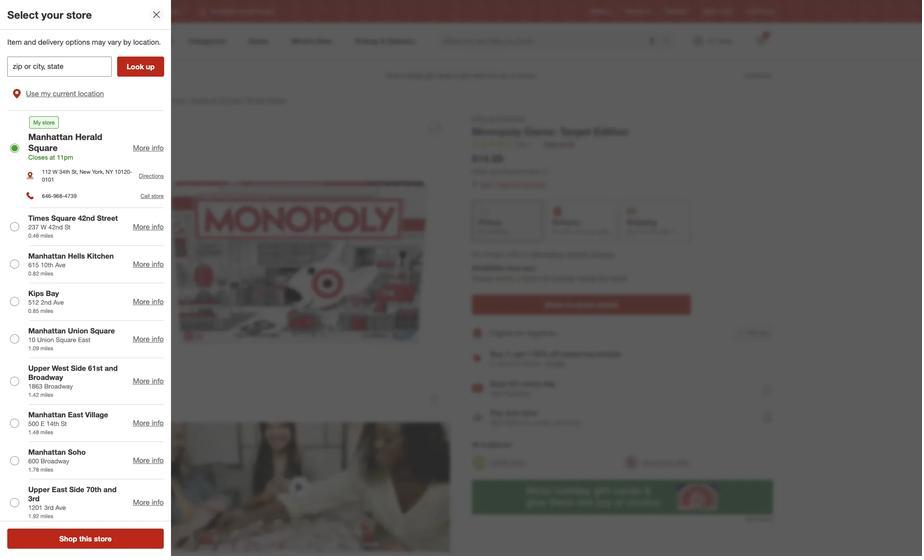 Task type: vqa. For each thing, say whether or not it's contained in the screenshot.


Task type: describe. For each thing, give the bounding box(es) containing it.
show
[[545, 300, 564, 309]]

What can we help you find? suggestions appear below search field
[[438, 31, 665, 51]]

1.78
[[28, 466, 39, 473]]

side for east
[[69, 485, 84, 494]]

info for upper east side 70th and 3rd
[[152, 498, 164, 507]]

w inside times square 42nd street 237 w 42nd st 0.46 miles
[[41, 223, 47, 231]]

vary
[[108, 37, 121, 47]]

my
[[33, 119, 41, 126]]

1 games from the left
[[191, 96, 211, 104]]

manhattan for manhattan herald square
[[211, 8, 237, 15]]

2 / from the left
[[187, 96, 189, 104]]

as
[[552, 228, 559, 235]]

ave inside kips bay 512 2nd ave 0.85 miles
[[53, 298, 64, 306]]

0.82
[[28, 270, 39, 277]]

e
[[41, 420, 45, 427]]

more info for upper east side 70th and 3rd
[[133, 498, 164, 507]]

use my current location
[[26, 89, 104, 98]]

1 inside buy 1, get 1 50% off select toy brands in-store or online ∙ details
[[527, 349, 531, 359]]

games & puzzles link
[[191, 96, 241, 104]]

112
[[42, 168, 51, 175]]

pickup
[[553, 274, 575, 283]]

find
[[747, 8, 758, 15]]

0 vertical spatial for
[[513, 180, 520, 188]]

more info for upper west side 61st and broadway
[[133, 376, 164, 386]]

my store
[[33, 119, 55, 126]]

pickup
[[478, 218, 502, 227]]

glance
[[488, 440, 511, 449]]

look up button
[[117, 56, 164, 77]]

$100
[[567, 419, 580, 426]]

east for side
[[52, 485, 67, 494]]

broadway inside manhattan soho 600 broadway 1.78 miles
[[41, 457, 69, 465]]

toys
[[172, 96, 185, 104]]

manhattan for manhattan herald square closes at 11pm
[[28, 131, 73, 142]]

1.92
[[28, 513, 39, 520]]

delivery as soon as 11am today
[[552, 218, 610, 235]]

more info link for manhattan soho
[[133, 456, 164, 465]]

location.
[[133, 37, 161, 47]]

get
[[626, 228, 635, 235]]

gifts
[[675, 459, 689, 466]]

0 vertical spatial monopoly
[[497, 114, 526, 122]]

board games link
[[247, 96, 286, 104]]

pay
[[490, 408, 503, 417]]

online
[[522, 360, 540, 367]]

1 horizontal spatial at
[[522, 249, 528, 258]]

weekly ad link
[[625, 7, 651, 15]]

directions link
[[139, 172, 164, 179]]

dec
[[661, 228, 671, 235]]

with inside pay over time with affirm on orders over $100
[[490, 419, 503, 426]]

kips
[[28, 289, 44, 298]]

for inside available near you ready within 2 hours for pickup inside the store
[[543, 274, 551, 283]]

2 link
[[751, 31, 771, 51]]

1 / from the left
[[168, 96, 171, 104]]

stem:
[[490, 459, 509, 466]]

show in-stock stores button
[[472, 295, 691, 315]]

all
[[489, 114, 495, 122]]

more info link for manhattan union square
[[133, 334, 164, 343]]

&
[[213, 96, 217, 104]]

brands
[[597, 349, 621, 359]]

and for upper west side 61st and broadway
[[105, 364, 118, 373]]

manhattan east village 500 e 14th st 1.48 miles
[[28, 410, 108, 436]]

646-968-4739
[[42, 192, 77, 199]]

the
[[599, 274, 609, 283]]

776 link
[[472, 140, 535, 150]]

item
[[7, 37, 22, 47]]

more info for manhattan soho
[[133, 456, 164, 465]]

1 vertical spatial advertisement region
[[472, 480, 773, 515]]

add item
[[747, 329, 769, 336]]

more info link for kips bay
[[133, 297, 164, 306]]

registry link
[[590, 7, 611, 15]]

and for upper east side 70th and 3rd
[[103, 485, 117, 494]]

miles inside kips bay 512 2nd ave 0.85 miles
[[40, 307, 53, 314]]

1 vertical spatial 3rd
[[44, 504, 54, 512]]

by inside shipping get it by thu, dec 7
[[641, 228, 647, 235]]

store inside available near you ready within 2 hours for pickup inside the store
[[611, 274, 627, 283]]

none text field inside select your store 'dialog'
[[7, 56, 112, 77]]

redcard link
[[666, 7, 687, 15]]

1.42
[[28, 391, 39, 398]]

math
[[511, 459, 525, 466]]

more info link for manhattan hells kitchen
[[133, 259, 164, 269]]

miles inside upper west side 61st and broadway 1863 broadway 1.42 miles
[[40, 391, 53, 398]]

info for manhattan hells kitchen
[[152, 259, 164, 269]]

miles inside manhattan east village 500 e 14th st 1.48 miles
[[40, 429, 53, 436]]

1,
[[506, 349, 512, 359]]

location
[[78, 89, 104, 98]]

more info link for manhattan east village
[[133, 418, 164, 428]]

1863
[[28, 382, 42, 390]]

call
[[141, 192, 150, 199]]

st inside times square 42nd street 237 w 42nd st 0.46 miles
[[65, 223, 71, 231]]

registries
[[527, 328, 557, 337]]

delivery
[[552, 218, 580, 227]]

hours
[[522, 274, 541, 283]]

more info for manhattan east village
[[133, 418, 164, 428]]

10th
[[41, 261, 53, 268]]

more info link for manhattan herald square
[[133, 143, 164, 152]]

manhattan union square 10 union square east 1.09 miles
[[28, 326, 115, 352]]

or
[[514, 360, 520, 367]]

info for upper west side 61st and broadway
[[152, 376, 164, 386]]

∙
[[542, 360, 544, 367]]

2 games from the left
[[266, 96, 286, 104]]

more info for manhattan herald square
[[133, 143, 164, 152]]

side for west
[[71, 364, 86, 373]]

61st
[[88, 364, 103, 373]]

shop this store button
[[7, 529, 164, 549]]

times
[[28, 214, 49, 223]]

at a glance
[[472, 440, 511, 449]]

237
[[28, 223, 39, 231]]

details
[[546, 360, 565, 367]]

0 horizontal spatial over
[[505, 408, 520, 417]]

weekly
[[625, 8, 643, 15]]

today
[[596, 228, 610, 235]]

upper for 3rd
[[28, 485, 50, 494]]

0 vertical spatial union
[[68, 326, 88, 335]]

you
[[523, 263, 535, 273]]

776
[[515, 140, 526, 148]]

details button
[[545, 359, 566, 369]]

miles inside manhattan soho 600 broadway 1.78 miles
[[40, 466, 53, 473]]

buy 1, get 1 50% off select toy brands link
[[490, 349, 621, 359]]

0 horizontal spatial 1
[[493, 180, 497, 188]]

1 horizontal spatial 42nd
[[78, 214, 95, 223]]

info for times square 42nd street
[[152, 222, 164, 231]]

miles inside manhattan union square 10 union square east 1.09 miles
[[40, 345, 53, 352]]

call store link
[[141, 192, 164, 199]]

11pm
[[57, 153, 73, 161]]

it
[[637, 228, 640, 235]]

w inside 112 w 34th st, new york, ny 10120- 0101
[[53, 168, 58, 175]]

available
[[472, 263, 503, 273]]

no longer sold at manhattan herald square
[[472, 249, 614, 258]]

show in-stock stores
[[545, 300, 618, 309]]

day
[[543, 379, 556, 388]]

shop all monopoly monopoly game: target edition
[[472, 114, 629, 138]]

manhattan herald square button
[[194, 3, 280, 20]]

more for manhattan hells kitchen
[[133, 259, 150, 269]]

0 vertical spatial item
[[534, 180, 546, 188]]

646-
[[42, 192, 53, 199]]

manhattan for manhattan hells kitchen 615 10th ave 0.82 miles
[[28, 251, 66, 260]]

more info for kips bay
[[133, 297, 164, 306]]

with inside the save 5% every day with redcard
[[490, 389, 503, 397]]

7
[[672, 228, 675, 235]]

look up
[[127, 62, 155, 71]]



Task type: locate. For each thing, give the bounding box(es) containing it.
in-
[[566, 300, 575, 309]]

2 vertical spatial at
[[522, 249, 528, 258]]

1 miles from the top
[[40, 232, 53, 239]]

3 more info from the top
[[133, 259, 164, 269]]

42nd
[[78, 214, 95, 223], [48, 223, 63, 231]]

stores
[[759, 8, 775, 15]]

1 info from the top
[[152, 143, 164, 152]]

9 more from the top
[[133, 498, 150, 507]]

info for manhattan union square
[[152, 334, 164, 343]]

0 horizontal spatial redcard
[[505, 389, 530, 397]]

shop for shop all monopoly monopoly game: target edition
[[472, 114, 487, 122]]

1 vertical spatial by
[[641, 228, 647, 235]]

0 vertical spatial herald
[[239, 8, 255, 15]]

more info link for upper west side 61st and broadway
[[133, 376, 164, 386]]

8 more from the top
[[133, 456, 150, 465]]

1 vertical spatial east
[[68, 410, 83, 419]]

by right vary
[[123, 37, 131, 47]]

ave right '1201'
[[55, 504, 66, 512]]

None radio
[[10, 144, 19, 153], [10, 335, 19, 344], [10, 498, 19, 507], [10, 144, 19, 153], [10, 335, 19, 344], [10, 498, 19, 507]]

0 horizontal spatial by
[[123, 37, 131, 47]]

7 miles from the top
[[40, 466, 53, 473]]

0 vertical spatial ave
[[55, 261, 66, 268]]

1 more info link from the top
[[133, 143, 164, 152]]

0 horizontal spatial item
[[534, 180, 546, 188]]

manhattan soho 600 broadway 1.78 miles
[[28, 448, 86, 473]]

call store
[[141, 192, 164, 199]]

/ left toys
[[168, 96, 171, 104]]

games left &
[[191, 96, 211, 104]]

more for manhattan soho
[[133, 456, 150, 465]]

/ right toys 'link'
[[187, 96, 189, 104]]

0 vertical spatial side
[[71, 364, 86, 373]]

None text field
[[7, 56, 112, 77]]

2 inside available near you ready within 2 hours for pickup inside the store
[[516, 274, 520, 283]]

for right "deal"
[[513, 180, 520, 188]]

manhattan inside manhattan hells kitchen 615 10th ave 0.82 miles
[[28, 251, 66, 260]]

more for manhattan east village
[[133, 418, 150, 428]]

east left village
[[68, 410, 83, 419]]

1 vertical spatial broadway
[[44, 382, 73, 390]]

find stores link
[[747, 7, 775, 15]]

0 vertical spatial advertisement region
[[142, 65, 780, 87]]

upper up '1201'
[[28, 485, 50, 494]]

1 vertical spatial w
[[41, 223, 47, 231]]

this down online
[[522, 180, 532, 188]]

more info link for times square 42nd street
[[133, 222, 164, 231]]

9 info from the top
[[152, 498, 164, 507]]

2 vertical spatial broadway
[[41, 457, 69, 465]]

1 vertical spatial 1
[[527, 349, 531, 359]]

monopoly game: target edition, 1 of 25 image
[[149, 114, 450, 415]]

herald inside the "manhattan herald square closes at 11pm"
[[75, 131, 102, 142]]

1 vertical spatial monopoly
[[472, 125, 521, 138]]

soho
[[68, 448, 86, 457]]

for right eligible
[[516, 328, 525, 337]]

0 horizontal spatial 42nd
[[48, 223, 63, 231]]

have
[[659, 459, 673, 466]]

times square 42nd street 237 w 42nd st 0.46 miles
[[28, 214, 118, 239]]

0 vertical spatial broadway
[[28, 373, 63, 382]]

2 more from the top
[[133, 222, 150, 231]]

manhattan
[[211, 8, 237, 15], [28, 131, 73, 142], [530, 249, 565, 258], [28, 251, 66, 260], [28, 326, 66, 335], [28, 410, 66, 419], [28, 448, 66, 457]]

upper up 1863
[[28, 364, 50, 373]]

1 vertical spatial over
[[553, 419, 565, 426]]

by inside select your store 'dialog'
[[123, 37, 131, 47]]

shop for shop this store
[[59, 534, 77, 543]]

10
[[28, 336, 35, 343]]

kitchen
[[87, 251, 114, 260]]

st up "hells"
[[65, 223, 71, 231]]

target inside shop all monopoly monopoly game: target edition
[[560, 125, 591, 138]]

0 vertical spatial and
[[24, 37, 36, 47]]

miles right 1.09
[[40, 345, 53, 352]]

5 more from the top
[[133, 334, 150, 343]]

stores
[[597, 300, 618, 309]]

2 upper from the top
[[28, 485, 50, 494]]

0 horizontal spatial herald
[[75, 131, 102, 142]]

8 more info link from the top
[[133, 456, 164, 465]]

shop left all
[[472, 114, 487, 122]]

3 / from the left
[[243, 96, 245, 104]]

0 vertical spatial redcard
[[666, 8, 687, 15]]

6 more info link from the top
[[133, 376, 164, 386]]

miles inside upper east side 70th and 3rd 1201 3rd ave 1.92 miles
[[40, 513, 53, 520]]

bay
[[46, 289, 59, 298]]

redcard right "ad" on the right top of page
[[666, 8, 687, 15]]

0 vertical spatial 2
[[765, 32, 768, 38]]

st
[[65, 223, 71, 231], [61, 420, 67, 427]]

7 info from the top
[[152, 418, 164, 428]]

7 more from the top
[[133, 418, 150, 428]]

615
[[28, 261, 39, 268]]

save 5% every day with redcard
[[490, 379, 556, 397]]

1 horizontal spatial over
[[553, 419, 565, 426]]

side left 61st
[[71, 364, 86, 373]]

your
[[41, 8, 63, 21]]

store inside button
[[94, 534, 112, 543]]

1 vertical spatial ave
[[53, 298, 64, 306]]

east down manhattan soho 600 broadway 1.78 miles
[[52, 485, 67, 494]]

thu,
[[649, 228, 659, 235]]

more info for manhattan hells kitchen
[[133, 259, 164, 269]]

info for manhattan east village
[[152, 418, 164, 428]]

at right only
[[560, 140, 566, 148]]

shop this store
[[59, 534, 112, 543]]

select
[[561, 349, 582, 359]]

2 vertical spatial for
[[516, 328, 525, 337]]

4 miles from the top
[[40, 345, 53, 352]]

miles right the 0.46
[[40, 232, 53, 239]]

14th
[[46, 420, 59, 427]]

4 info from the top
[[152, 297, 164, 306]]

herald for manhattan herald square closes at 11pm
[[75, 131, 102, 142]]

1 horizontal spatial w
[[53, 168, 58, 175]]

with down pay
[[490, 419, 503, 426]]

stock
[[575, 300, 595, 309]]

sold
[[506, 249, 520, 258]]

redcard inside the save 5% every day with redcard
[[505, 389, 530, 397]]

/
[[168, 96, 171, 104], [187, 96, 189, 104], [243, 96, 245, 104]]

upper west side 61st and broadway 1863 broadway 1.42 miles
[[28, 364, 118, 398]]

no
[[472, 249, 482, 258]]

weekly ad
[[625, 8, 651, 15]]

1 more info from the top
[[133, 143, 164, 152]]

hells
[[68, 251, 85, 260]]

more info link for upper east side 70th and 3rd
[[133, 498, 164, 507]]

add item button
[[735, 326, 773, 340]]

w
[[53, 168, 58, 175], [41, 223, 47, 231]]

1 horizontal spatial 1
[[527, 349, 531, 359]]

miles right 1.78
[[40, 466, 53, 473]]

miles right 1.92
[[40, 513, 53, 520]]

over
[[505, 408, 520, 417], [553, 419, 565, 426]]

union up 61st
[[68, 326, 88, 335]]

side inside upper west side 61st and broadway 1863 broadway 1.42 miles
[[71, 364, 86, 373]]

1.09
[[28, 345, 39, 352]]

0 vertical spatial shop
[[472, 114, 487, 122]]

0 horizontal spatial this
[[79, 534, 92, 543]]

1 horizontal spatial shop
[[472, 114, 487, 122]]

0 horizontal spatial target
[[560, 125, 591, 138]]

2 info from the top
[[152, 222, 164, 231]]

1 horizontal spatial union
[[68, 326, 88, 335]]

manhattan for manhattan soho 600 broadway 1.78 miles
[[28, 448, 66, 457]]

more info for times square 42nd street
[[133, 222, 164, 231]]

6 miles from the top
[[40, 429, 53, 436]]

1 up online
[[527, 349, 531, 359]]

miles down e
[[40, 429, 53, 436]]

save
[[490, 379, 507, 388]]

east inside manhattan union square 10 union square east 1.09 miles
[[78, 336, 91, 343]]

union
[[68, 326, 88, 335], [37, 336, 54, 343]]

herald inside dropdown button
[[239, 8, 255, 15]]

0 horizontal spatial 3rd
[[28, 494, 40, 503]]

upper for broadway
[[28, 364, 50, 373]]

1 horizontal spatial item
[[758, 329, 769, 336]]

current
[[53, 89, 76, 98]]

image gallery element
[[149, 114, 450, 556]]

by right it
[[641, 228, 647, 235]]

0 horizontal spatial shop
[[59, 534, 77, 543]]

0 horizontal spatial at
[[50, 153, 55, 161]]

select your store dialog
[[0, 0, 171, 556]]

monopoly right all
[[497, 114, 526, 122]]

miles down 10th
[[40, 270, 53, 277]]

2 vertical spatial and
[[103, 485, 117, 494]]

and right 70th
[[103, 485, 117, 494]]

herald for manhattan herald square
[[239, 8, 255, 15]]

50%
[[533, 349, 548, 359]]

shipping get it by thu, dec 7
[[626, 218, 675, 235]]

2 with from the top
[[490, 419, 503, 426]]

1 horizontal spatial herald
[[239, 8, 255, 15]]

east inside upper east side 70th and 3rd 1201 3rd ave 1.92 miles
[[52, 485, 67, 494]]

0101
[[42, 176, 54, 183]]

item right 'add'
[[758, 329, 769, 336]]

upper inside upper east side 70th and 3rd 1201 3rd ave 1.92 miles
[[28, 485, 50, 494]]

8 miles from the top
[[40, 513, 53, 520]]

monopoly game: target edition, 2 of 25, play video image
[[149, 422, 450, 552]]

2 vertical spatial ave
[[55, 504, 66, 512]]

must
[[643, 459, 657, 466]]

circle
[[719, 8, 733, 15]]

w right 112
[[53, 168, 58, 175]]

side inside upper east side 70th and 3rd 1201 3rd ave 1.92 miles
[[69, 485, 84, 494]]

square inside the "manhattan herald square closes at 11pm"
[[28, 142, 58, 153]]

broadway up 1863
[[28, 373, 63, 382]]

0 vertical spatial 3rd
[[28, 494, 40, 503]]

store
[[66, 8, 92, 21], [42, 119, 55, 126], [151, 192, 164, 199], [611, 274, 627, 283], [498, 360, 512, 367], [94, 534, 112, 543]]

1 horizontal spatial /
[[187, 96, 189, 104]]

2 vertical spatial east
[[52, 485, 67, 494]]

/ left "board"
[[243, 96, 245, 104]]

34th
[[59, 168, 70, 175]]

0 vertical spatial target
[[702, 8, 717, 15]]

2 vertical spatial herald
[[567, 249, 589, 258]]

2 down near at the right
[[516, 274, 520, 283]]

side
[[71, 364, 86, 373], [69, 485, 84, 494]]

more for upper east side 70th and 3rd
[[133, 498, 150, 507]]

at right sold
[[522, 249, 528, 258]]

info for manhattan herald square
[[152, 143, 164, 152]]

target left circle on the right
[[702, 8, 717, 15]]

manhattan for manhattan union square 10 union square east 1.09 miles
[[28, 326, 66, 335]]

7 more info from the top
[[133, 418, 164, 428]]

$14.99
[[472, 152, 504, 165]]

manhattan inside manhattan union square 10 union square east 1.09 miles
[[28, 326, 66, 335]]

this down upper east side 70th and 3rd 1201 3rd ave 1.92 miles
[[79, 534, 92, 543]]

2 horizontal spatial herald
[[567, 249, 589, 258]]

1 more from the top
[[133, 143, 150, 152]]

only
[[544, 140, 558, 148]]

ave right 10th
[[55, 261, 66, 268]]

1 right see
[[493, 180, 497, 188]]

1 vertical spatial this
[[79, 534, 92, 543]]

1201
[[28, 504, 42, 512]]

miles down 2nd
[[40, 307, 53, 314]]

0 horizontal spatial games
[[191, 96, 211, 104]]

side left 70th
[[69, 485, 84, 494]]

ave inside upper east side 70th and 3rd 1201 3rd ave 1.92 miles
[[55, 504, 66, 512]]

0 vertical spatial this
[[522, 180, 532, 188]]

not
[[478, 228, 487, 235]]

herald
[[239, 8, 255, 15], [75, 131, 102, 142], [567, 249, 589, 258]]

9 more info from the top
[[133, 498, 164, 507]]

over left $100
[[553, 419, 565, 426]]

registry
[[590, 8, 611, 15]]

7 more info link from the top
[[133, 418, 164, 428]]

east for village
[[68, 410, 83, 419]]

1 vertical spatial side
[[69, 485, 84, 494]]

target up only at
[[560, 125, 591, 138]]

0 horizontal spatial 2
[[516, 274, 520, 283]]

east inside manhattan east village 500 e 14th st 1.48 miles
[[68, 410, 83, 419]]

2 more info link from the top
[[133, 222, 164, 231]]

manhattan inside manhattan soho 600 broadway 1.78 miles
[[28, 448, 66, 457]]

500
[[28, 420, 39, 427]]

0 vertical spatial east
[[78, 336, 91, 343]]

with down save
[[490, 389, 503, 397]]

orders
[[532, 419, 551, 426]]

miles inside manhattan hells kitchen 615 10th ave 0.82 miles
[[40, 270, 53, 277]]

look
[[127, 62, 144, 71]]

buy 1, get 1 50% off select toy brands in-store or online ∙ details
[[490, 349, 621, 367]]

square inside times square 42nd street 237 w 42nd st 0.46 miles
[[51, 214, 76, 223]]

4 more info link from the top
[[133, 297, 164, 306]]

and inside upper east side 70th and 3rd 1201 3rd ave 1.92 miles
[[103, 485, 117, 494]]

0 vertical spatial upper
[[28, 364, 50, 373]]

every
[[522, 379, 541, 388]]

at left 11pm
[[50, 153, 55, 161]]

see 1 deal for this item
[[480, 180, 546, 188]]

1 vertical spatial at
[[50, 153, 55, 161]]

for right hours at the right of page
[[543, 274, 551, 283]]

st right the 14th
[[61, 420, 67, 427]]

upper east side 70th and 3rd 1201 3rd ave 1.92 miles
[[28, 485, 117, 520]]

1 vertical spatial redcard
[[505, 389, 530, 397]]

3 more info link from the top
[[133, 259, 164, 269]]

monopoly down all
[[472, 125, 521, 138]]

ave down bay
[[53, 298, 64, 306]]

1 vertical spatial item
[[758, 329, 769, 336]]

1 vertical spatial 2
[[516, 274, 520, 283]]

at inside the "manhattan herald square closes at 11pm"
[[50, 153, 55, 161]]

this
[[522, 180, 532, 188], [79, 534, 92, 543]]

3rd up '1201'
[[28, 494, 40, 503]]

6 more info from the top
[[133, 376, 164, 386]]

2 horizontal spatial at
[[560, 140, 566, 148]]

must have gifts
[[643, 459, 689, 466]]

1 vertical spatial for
[[543, 274, 551, 283]]

1 horizontal spatial by
[[641, 228, 647, 235]]

1 horizontal spatial 3rd
[[44, 504, 54, 512]]

1 vertical spatial 42nd
[[48, 223, 63, 231]]

off
[[550, 349, 559, 359]]

by
[[123, 37, 131, 47], [641, 228, 647, 235]]

ave inside manhattan hells kitchen 615 10th ave 0.82 miles
[[55, 261, 66, 268]]

see
[[480, 180, 492, 188]]

1 vertical spatial upper
[[28, 485, 50, 494]]

item down online
[[534, 180, 546, 188]]

6 more from the top
[[133, 376, 150, 386]]

8 info from the top
[[152, 456, 164, 465]]

8 more info from the top
[[133, 456, 164, 465]]

shop inside shop all monopoly monopoly game: target edition
[[472, 114, 487, 122]]

manhattan for manhattan east village 500 e 14th st 1.48 miles
[[28, 410, 66, 419]]

shop down upper east side 70th and 3rd 1201 3rd ave 1.92 miles
[[59, 534, 77, 543]]

2 more info from the top
[[133, 222, 164, 231]]

upper inside upper west side 61st and broadway 1863 broadway 1.42 miles
[[28, 364, 50, 373]]

42nd down 'times'
[[48, 223, 63, 231]]

5 miles from the top
[[40, 391, 53, 398]]

0 horizontal spatial union
[[37, 336, 54, 343]]

broadway right 600
[[41, 457, 69, 465]]

select your store
[[7, 8, 92, 21]]

None radio
[[10, 222, 19, 231], [10, 260, 19, 269], [10, 297, 19, 306], [10, 377, 19, 386], [10, 419, 19, 428], [10, 456, 19, 465], [10, 222, 19, 231], [10, 260, 19, 269], [10, 297, 19, 306], [10, 377, 19, 386], [10, 419, 19, 428], [10, 456, 19, 465]]

0 vertical spatial with
[[490, 389, 503, 397]]

info for manhattan soho
[[152, 456, 164, 465]]

more for manhattan union square
[[133, 334, 150, 343]]

over up affirm
[[505, 408, 520, 417]]

1 vertical spatial union
[[37, 336, 54, 343]]

this inside button
[[79, 534, 92, 543]]

a
[[482, 440, 486, 449]]

games right "board"
[[266, 96, 286, 104]]

42nd left "street"
[[78, 214, 95, 223]]

6 info from the top
[[152, 376, 164, 386]]

manhattan inside dropdown button
[[211, 8, 237, 15]]

east up 61st
[[78, 336, 91, 343]]

st inside manhattan east village 500 e 14th st 1.48 miles
[[61, 420, 67, 427]]

with
[[490, 389, 503, 397], [490, 419, 503, 426]]

w right 237
[[41, 223, 47, 231]]

2 horizontal spatial /
[[243, 96, 245, 104]]

may
[[92, 37, 106, 47]]

miles
[[40, 232, 53, 239], [40, 270, 53, 277], [40, 307, 53, 314], [40, 345, 53, 352], [40, 391, 53, 398], [40, 429, 53, 436], [40, 466, 53, 473], [40, 513, 53, 520]]

redcard down 5%
[[505, 389, 530, 397]]

more for upper west side 61st and broadway
[[133, 376, 150, 386]]

store inside buy 1, get 1 50% off select toy brands in-store or online ∙ details
[[498, 360, 512, 367]]

in-
[[490, 360, 498, 367]]

1 horizontal spatial this
[[522, 180, 532, 188]]

0 horizontal spatial /
[[168, 96, 171, 104]]

info for kips bay
[[152, 297, 164, 306]]

4 more info from the top
[[133, 297, 164, 306]]

ave
[[55, 261, 66, 268], [53, 298, 64, 306], [55, 504, 66, 512]]

3 miles from the top
[[40, 307, 53, 314]]

4 more from the top
[[133, 297, 150, 306]]

and
[[24, 37, 36, 47], [105, 364, 118, 373], [103, 485, 117, 494]]

1 horizontal spatial 2
[[765, 32, 768, 38]]

miles right the 1.42
[[40, 391, 53, 398]]

0 vertical spatial by
[[123, 37, 131, 47]]

3 info from the top
[[152, 259, 164, 269]]

5 more info link from the top
[[133, 334, 164, 343]]

0 vertical spatial st
[[65, 223, 71, 231]]

0 vertical spatial over
[[505, 408, 520, 417]]

0 vertical spatial at
[[560, 140, 566, 148]]

1 vertical spatial st
[[61, 420, 67, 427]]

3rd right '1201'
[[44, 504, 54, 512]]

1.48
[[28, 429, 39, 436]]

manhattan inside the "manhattan herald square closes at 11pm"
[[28, 131, 73, 142]]

item inside button
[[758, 329, 769, 336]]

70th
[[86, 485, 101, 494]]

and inside upper west side 61st and broadway 1863 broadway 1.42 miles
[[105, 364, 118, 373]]

shop
[[472, 114, 487, 122], [59, 534, 77, 543]]

1 vertical spatial and
[[105, 364, 118, 373]]

2 miles from the top
[[40, 270, 53, 277]]

1 horizontal spatial redcard
[[666, 8, 687, 15]]

10120-
[[115, 168, 132, 175]]

more for manhattan herald square
[[133, 143, 150, 152]]

at
[[472, 440, 480, 449]]

1 vertical spatial with
[[490, 419, 503, 426]]

manhattan inside manhattan east village 500 e 14th st 1.48 miles
[[28, 410, 66, 419]]

5 info from the top
[[152, 334, 164, 343]]

1 with from the top
[[490, 389, 503, 397]]

advertisement region
[[142, 65, 780, 87], [472, 480, 773, 515]]

2 down stores
[[765, 32, 768, 38]]

square inside dropdown button
[[256, 8, 274, 15]]

0.85
[[28, 307, 39, 314]]

miles inside times square 42nd street 237 w 42nd st 0.46 miles
[[40, 232, 53, 239]]

5 more info from the top
[[133, 334, 164, 343]]

1 vertical spatial herald
[[75, 131, 102, 142]]

upper
[[28, 364, 50, 373], [28, 485, 50, 494]]

1 horizontal spatial games
[[266, 96, 286, 104]]

when
[[472, 167, 489, 175]]

toy
[[584, 349, 595, 359]]

and right item
[[24, 37, 36, 47]]

9 more info link from the top
[[133, 498, 164, 507]]

0 vertical spatial 1
[[493, 180, 497, 188]]

broadway down west
[[44, 382, 73, 390]]

1 vertical spatial target
[[560, 125, 591, 138]]

1 upper from the top
[[28, 364, 50, 373]]

select
[[7, 8, 38, 21]]

more for kips bay
[[133, 297, 150, 306]]

0 horizontal spatial w
[[41, 223, 47, 231]]

1 horizontal spatial target
[[702, 8, 717, 15]]

0 vertical spatial 42nd
[[78, 214, 95, 223]]

1 vertical spatial shop
[[59, 534, 77, 543]]

and right 61st
[[105, 364, 118, 373]]

more for times square 42nd street
[[133, 222, 150, 231]]

3 more from the top
[[133, 259, 150, 269]]

2nd
[[41, 298, 52, 306]]

union right the 10
[[37, 336, 54, 343]]

0 vertical spatial w
[[53, 168, 58, 175]]

shop inside button
[[59, 534, 77, 543]]

more info for manhattan union square
[[133, 334, 164, 343]]



